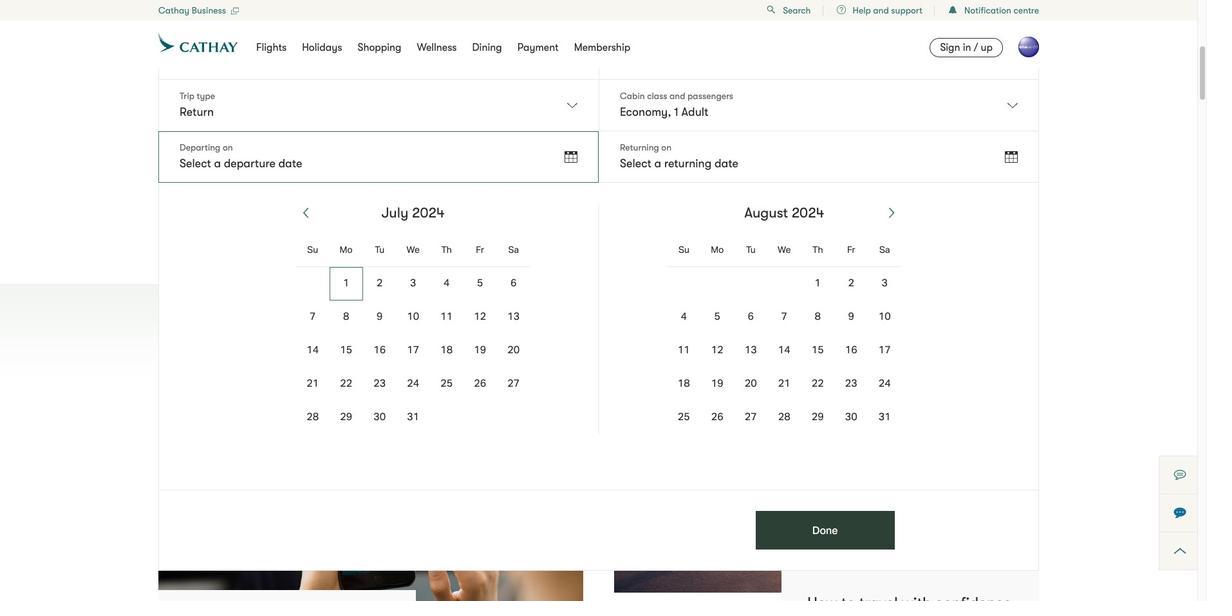 Task type: vqa. For each thing, say whether or not it's contained in the screenshot.
the left newpage image
no



Task type: describe. For each thing, give the bounding box(es) containing it.
1 14 from the left
[[307, 342, 319, 356]]

1 airport image from the top
[[998, 140, 1019, 161]]

select inside field
[[620, 157, 652, 170]]

1 15 button from the left
[[329, 334, 363, 367]]

select a returning date
[[620, 157, 738, 170]]

support
[[891, 5, 923, 15]]

flight
[[358, 363, 381, 377]]

0 horizontal spatial 11
[[441, 309, 453, 322]]

monday element for july
[[329, 233, 363, 267]]

start planning your dream holiday with our flight offers and travel inspiration.
[[158, 363, 513, 377]]

su for august 2024
[[679, 244, 689, 255]]

holidays button
[[302, 42, 342, 53]]

august
[[744, 205, 788, 221]]

membership
[[574, 42, 630, 53]]

done button
[[756, 511, 895, 550]]

multi-city / stopover
[[910, 1, 1004, 15]]

previous month image
[[300, 208, 311, 218]]

2 14 button from the left
[[768, 334, 801, 367]]

flights
[[208, 2, 240, 15]]

25 for 25 button to the left
[[441, 376, 453, 389]]

16 for first 16 button from right
[[845, 342, 858, 356]]

search button
[[765, 3, 811, 18]]

9 for 2nd 9 button
[[848, 309, 854, 322]]

stopover
[[962, 1, 1004, 15]]

6 for the rightmost 6 button
[[748, 309, 754, 322]]

sign
[[940, 42, 960, 53]]

1 22 from the left
[[340, 376, 352, 389]]

wednesday element for july
[[396, 233, 430, 267]]

dream
[[250, 363, 280, 377]]

inspiration.
[[462, 363, 513, 377]]

1 7 from the left
[[310, 309, 316, 322]]

monday element for august
[[701, 233, 734, 267]]

2 10 button from the left
[[868, 300, 902, 334]]

8 for 1st 8 'button' from the left
[[343, 309, 349, 322]]

1 horizontal spatial 11
[[678, 342, 690, 356]]

Economy, 1 Adult field
[[599, 80, 1039, 131]]

19 for 19 button to the right
[[711, 376, 724, 389]]

1 3 from the left
[[410, 275, 416, 289]]

departing
[[180, 142, 220, 153]]

0 horizontal spatial and
[[414, 363, 431, 377]]

grid for july
[[296, 233, 530, 434]]

27 for the left 27 "button"
[[507, 376, 520, 389]]

31 for 1st 31 button from right
[[879, 409, 891, 423]]

0 horizontal spatial 27 button
[[497, 367, 530, 401]]

date inside departing on select a departure date
[[278, 157, 302, 170]]

in
[[963, 42, 971, 53]]

0 horizontal spatial 6 button
[[497, 267, 530, 300]]

15 for 2nd 15 "button"
[[812, 342, 824, 356]]

cathay pacific image
[[158, 33, 238, 52]]

1 horizontal spatial 26 button
[[701, 401, 734, 434]]

0 horizontal spatial 4 button
[[430, 267, 463, 300]]

5 for right 5 "button"
[[714, 309, 721, 322]]

tab inside book flights option group
[[271, 0, 348, 23]]

18 for leftmost the 18 button
[[441, 342, 453, 356]]

5 for leftmost 5 "button"
[[477, 275, 483, 289]]

0 horizontal spatial 19 button
[[463, 334, 497, 367]]

done
[[813, 523, 838, 537]]

view details link
[[303, 234, 366, 245]]

tu for august 2024
[[746, 244, 756, 255]]

3 airport image from the top
[[998, 486, 1019, 507]]

28 for 2nd 28 button from right
[[307, 409, 319, 423]]

multi-city / stopover link
[[910, 1, 1018, 16]]

cathay business
[[158, 5, 226, 15]]

4 airport image from the top
[[998, 560, 1019, 580]]

holidays
[[302, 42, 342, 53]]

2 airport image from the top
[[998, 177, 1019, 198]]

2 9 button from the left
[[835, 300, 868, 334]]

tuesday element for july
[[363, 233, 396, 267]]

2 1 button from the left
[[801, 267, 835, 300]]

2024 for july 2024
[[412, 205, 445, 221]]

view details
[[303, 234, 355, 245]]

2 21 button from the left
[[768, 367, 801, 401]]

28 for 1st 28 button from the right
[[778, 409, 791, 423]]

1 16 button from the left
[[363, 334, 396, 367]]

flights button
[[256, 42, 287, 53]]

is
[[323, 330, 335, 351]]

20 for the right 20 button
[[745, 376, 757, 389]]

Select a departure city text field
[[180, 52, 578, 69]]

help
[[853, 5, 871, 15]]

2 22 from the left
[[812, 376, 824, 389]]

1 horizontal spatial 25 button
[[667, 401, 701, 434]]

1 23 button from the left
[[363, 367, 396, 401]]

travel
[[433, 363, 459, 377]]

0 horizontal spatial 13 button
[[497, 300, 530, 334]]

2 21 from the left
[[778, 376, 791, 389]]

july
[[382, 205, 409, 221]]

saturday element for july 2024
[[497, 233, 530, 267]]

0 horizontal spatial 12 button
[[463, 300, 497, 334]]

friday element for july 2024
[[463, 233, 497, 267]]

Return field
[[158, 80, 599, 131]]

waiting
[[340, 330, 399, 351]]

tuesday element for august
[[734, 233, 768, 267]]

sunday element for july 2024
[[296, 233, 329, 267]]

payment button
[[517, 42, 559, 53]]

wellness button
[[417, 42, 457, 53]]

1 22 button from the left
[[329, 367, 363, 401]]

2 14 from the left
[[778, 342, 791, 356]]

18 for the rightmost the 18 button
[[678, 376, 690, 389]]

1 horizontal spatial 12 button
[[701, 334, 734, 367]]

1 2 button from the left
[[363, 267, 396, 300]]

5 airport image from the top
[[998, 596, 1019, 601]]

returning
[[664, 157, 712, 170]]

10 for first 10 button from the right
[[879, 309, 891, 322]]

1 31 button from the left
[[396, 401, 430, 434]]

2 22 button from the left
[[801, 367, 835, 401]]

mo for july 2024
[[340, 244, 353, 255]]

economy,
[[620, 106, 671, 118]]

book
[[180, 2, 205, 15]]

0 horizontal spatial 25 button
[[430, 367, 463, 401]]

adult
[[682, 106, 709, 118]]

1 horizontal spatial 5 button
[[701, 300, 734, 334]]

help and support
[[853, 5, 923, 15]]

2 2 button from the left
[[835, 267, 868, 300]]

1 horizontal spatial 19 button
[[701, 367, 734, 401]]

date inside field
[[715, 157, 738, 170]]

tab panel containing july 2024
[[158, 28, 1207, 601]]

a inside field
[[654, 157, 661, 170]]

departure
[[224, 157, 276, 170]]

row group for july
[[296, 267, 530, 434]]

Select a returning date field
[[599, 131, 1039, 183]]

0 horizontal spatial 26 button
[[463, 367, 497, 401]]

1 horizontal spatial 11 button
[[667, 334, 701, 367]]

1 horizontal spatial 20 button
[[734, 367, 768, 401]]

0 vertical spatial and
[[873, 5, 889, 15]]

2 7 button from the left
[[768, 300, 801, 334]]

1 9 button from the left
[[363, 300, 396, 334]]

sign in / up
[[940, 42, 993, 53]]

your
[[227, 363, 247, 377]]

2 24 from the left
[[879, 376, 891, 389]]

help and support link
[[835, 3, 923, 18]]

city
[[937, 1, 954, 15]]

flights your next adventure is waiting
[[158, 312, 399, 351]]

1 24 button from the left
[[396, 367, 430, 401]]

flights for flights
[[256, 42, 287, 53]]

centre
[[1014, 5, 1039, 15]]

sign in / up link
[[930, 38, 1003, 57]]

july 2024
[[382, 205, 445, 221]]

1 for first 1 button
[[343, 275, 349, 289]]

2024 for august 2024
[[792, 205, 824, 221]]

1 30 button from the left
[[363, 401, 396, 434]]

oneworld image
[[1019, 37, 1039, 57]]

dining
[[472, 42, 502, 53]]

search
[[783, 5, 811, 15]]

economy, 1 adult
[[620, 106, 709, 118]]

on
[[223, 142, 233, 153]]

2 17 button from the left
[[868, 334, 902, 367]]

0 vertical spatial 4
[[444, 275, 450, 289]]

shopping button
[[358, 42, 401, 53]]

departing on select a departure date
[[180, 142, 302, 170]]

with
[[318, 363, 337, 377]]

shopping
[[358, 42, 401, 53]]

offers
[[383, 363, 411, 377]]

mo for august 2024
[[711, 244, 724, 255]]

we for august
[[778, 244, 791, 255]]

2 8 button from the left
[[801, 300, 835, 334]]

1 28 button from the left
[[296, 401, 329, 434]]

0 horizontal spatial 11 button
[[430, 300, 463, 334]]

1 horizontal spatial 13 button
[[734, 334, 768, 367]]

26 for 26 button to the left
[[474, 376, 486, 389]]

notification
[[965, 5, 1012, 15]]

2 3 from the left
[[882, 275, 888, 289]]

2 30 button from the left
[[835, 401, 868, 434]]

1 inside field
[[674, 106, 679, 118]]

friday element for august 2024
[[835, 233, 868, 267]]

25 for right 25 button
[[678, 409, 690, 423]]

planning
[[184, 363, 224, 377]]

holiday
[[282, 363, 316, 377]]



Task type: locate. For each thing, give the bounding box(es) containing it.
details
[[326, 234, 355, 245]]

2 10 from the left
[[879, 309, 891, 322]]

1 horizontal spatial grid
[[667, 233, 902, 434]]

1 30 from the left
[[374, 409, 386, 423]]

1 thursday element from the left
[[430, 233, 463, 267]]

we for july
[[407, 244, 420, 255]]

28
[[307, 409, 319, 423], [778, 409, 791, 423]]

1 a from the left
[[214, 157, 221, 170]]

2 3 button from the left
[[868, 267, 902, 300]]

tuesday element
[[363, 233, 396, 267], [734, 233, 768, 267]]

fr for august 2024
[[847, 244, 856, 255]]

date
[[278, 157, 302, 170], [715, 157, 738, 170]]

0 horizontal spatial 20 button
[[497, 334, 530, 367]]

2 sa from the left
[[880, 244, 890, 255]]

5 button
[[463, 267, 497, 300], [701, 300, 734, 334]]

1 horizontal spatial mo
[[711, 244, 724, 255]]

1 vertical spatial 5
[[714, 309, 721, 322]]

14 button
[[296, 334, 329, 367], [768, 334, 801, 367]]

1 horizontal spatial 3 button
[[868, 267, 902, 300]]

return
[[180, 106, 214, 118]]

1 horizontal spatial 4
[[681, 309, 687, 322]]

1 row group from the left
[[296, 267, 530, 434]]

25 button
[[430, 367, 463, 401], [667, 401, 701, 434]]

0 horizontal spatial 10
[[407, 309, 419, 322]]

0 vertical spatial flights
[[256, 42, 287, 53]]

1 23 from the left
[[374, 376, 386, 389]]

flights for flights your next adventure is waiting
[[158, 312, 193, 325]]

start
[[158, 363, 182, 377]]

1 vertical spatial 20
[[745, 376, 757, 389]]

1 horizontal spatial 23 button
[[835, 367, 868, 401]]

1 horizontal spatial 29 button
[[801, 401, 835, 434]]

2 saturday element from the left
[[868, 233, 902, 267]]

15 button
[[329, 334, 363, 367], [801, 334, 835, 367]]

16
[[374, 342, 386, 356], [845, 342, 858, 356]]

and left travel
[[414, 363, 431, 377]]

2 8 from the left
[[815, 309, 821, 322]]

0 horizontal spatial 5
[[477, 275, 483, 289]]

1 horizontal spatial th
[[813, 244, 823, 255]]

10 button
[[396, 300, 430, 334], [868, 300, 902, 334]]

0 horizontal spatial 4
[[444, 275, 450, 289]]

12 for right 12 button
[[711, 342, 724, 356]]

1 horizontal spatial date
[[715, 157, 738, 170]]

sunday element for august 2024
[[667, 233, 701, 267]]

0 vertical spatial 27
[[507, 376, 520, 389]]

19 for leftmost 19 button
[[474, 342, 486, 356]]

0 horizontal spatial th
[[441, 244, 452, 255]]

2 23 button from the left
[[835, 367, 868, 401]]

15 for 1st 15 "button" from left
[[340, 342, 352, 356]]

1 horizontal spatial 6 button
[[734, 300, 768, 334]]

1 button
[[329, 267, 363, 300], [801, 267, 835, 300]]

3 button
[[396, 267, 430, 300], [868, 267, 902, 300]]

2 grid from the left
[[667, 233, 902, 434]]

a left returning on the top
[[654, 157, 661, 170]]

2 tu from the left
[[746, 244, 756, 255]]

1 15 from the left
[[340, 342, 352, 356]]

1 28 from the left
[[307, 409, 319, 423]]

1 grid from the left
[[296, 233, 530, 434]]

row group for august
[[667, 267, 902, 434]]

flights down book flights option group
[[256, 42, 287, 53]]

and right 'help'
[[873, 5, 889, 15]]

wednesday element down july 2024
[[396, 233, 430, 267]]

1 horizontal spatial tu
[[746, 244, 756, 255]]

th for july 2024
[[441, 244, 452, 255]]

1 select from the left
[[180, 157, 211, 170]]

tu for july 2024
[[375, 244, 384, 255]]

payment
[[517, 42, 559, 53]]

1 17 from the left
[[407, 342, 419, 356]]

2 28 from the left
[[778, 409, 791, 423]]

13 for the leftmost 13 'button'
[[507, 309, 520, 322]]

book flights
[[180, 2, 240, 15]]

2 monday element from the left
[[701, 233, 734, 267]]

2 date from the left
[[715, 157, 738, 170]]

16 for 2nd 16 button from right
[[374, 342, 386, 356]]

5
[[477, 275, 483, 289], [714, 309, 721, 322]]

1 8 button from the left
[[329, 300, 363, 334]]

0 horizontal spatial 16 button
[[363, 334, 396, 367]]

0 vertical spatial 18
[[441, 342, 453, 356]]

multi-
[[910, 1, 937, 15]]

6
[[511, 275, 517, 289], [748, 309, 754, 322]]

1 vertical spatial /
[[974, 42, 978, 53]]

1 7 button from the left
[[296, 300, 329, 334]]

dining button
[[472, 42, 502, 53]]

flights inside 'flights your next adventure is waiting'
[[158, 312, 193, 325]]

th
[[441, 244, 452, 255], [813, 244, 823, 255]]

thursday element down the august 2024
[[801, 233, 835, 267]]

1 2 from the left
[[377, 275, 383, 289]]

2 sunday element from the left
[[667, 233, 701, 267]]

0 horizontal spatial 22 button
[[329, 367, 363, 401]]

13
[[507, 309, 520, 322], [745, 342, 757, 356]]

17 for 2nd 17 button from the right
[[407, 342, 419, 356]]

1 sunday element from the left
[[296, 233, 329, 267]]

1 14 button from the left
[[296, 334, 329, 367]]

2 28 button from the left
[[768, 401, 801, 434]]

10
[[407, 309, 419, 322], [879, 309, 891, 322]]

membership button
[[574, 42, 630, 53]]

30 for 1st 30 button from right
[[845, 409, 858, 423]]

1 horizontal spatial we
[[778, 244, 791, 255]]

0 vertical spatial 11
[[441, 309, 453, 322]]

we
[[407, 244, 420, 255], [778, 244, 791, 255]]

1 monday element from the left
[[329, 233, 363, 267]]

0 horizontal spatial 5 button
[[463, 267, 497, 300]]

grid
[[296, 233, 530, 434], [667, 233, 902, 434]]

fly ready image
[[158, 404, 583, 601]]

13 button
[[497, 300, 530, 334], [734, 334, 768, 367]]

1 saturday element from the left
[[497, 233, 530, 267]]

17 for second 17 button
[[879, 342, 891, 356]]

0 horizontal spatial 8 button
[[329, 300, 363, 334]]

0 horizontal spatial monday element
[[329, 233, 363, 267]]

fr
[[476, 244, 484, 255], [847, 244, 856, 255]]

0 horizontal spatial 2 button
[[363, 267, 396, 300]]

1 horizontal spatial saturday element
[[868, 233, 902, 267]]

1 horizontal spatial 27 button
[[734, 401, 768, 434]]

18
[[441, 342, 453, 356], [678, 376, 690, 389]]

1 tu from the left
[[375, 244, 384, 255]]

1 horizontal spatial 27
[[745, 409, 757, 423]]

we down july 2024
[[407, 244, 420, 255]]

cathay
[[158, 5, 189, 15]]

1 horizontal spatial sunday element
[[667, 233, 701, 267]]

fr for july 2024
[[476, 244, 484, 255]]

0 horizontal spatial 17 button
[[396, 334, 430, 367]]

16 button
[[363, 334, 396, 367], [835, 334, 868, 367]]

1 3 button from the left
[[396, 267, 430, 300]]

select left returning on the top
[[620, 157, 652, 170]]

date right departure
[[278, 157, 302, 170]]

1 21 button from the left
[[296, 367, 329, 401]]

2 23 from the left
[[845, 376, 858, 389]]

/ right 'city'
[[956, 1, 960, 15]]

wellness
[[417, 42, 457, 53]]

13 for the rightmost 13 'button'
[[745, 342, 757, 356]]

2 16 button from the left
[[835, 334, 868, 367]]

20 for the leftmost 20 button
[[507, 342, 520, 356]]

1 th from the left
[[441, 244, 452, 255]]

wednesday element
[[396, 233, 430, 267], [768, 233, 801, 267]]

/ for up
[[974, 42, 978, 53]]

2 th from the left
[[813, 244, 823, 255]]

wednesday element down the august 2024
[[768, 233, 801, 267]]

saturday element
[[497, 233, 530, 267], [868, 233, 902, 267]]

0 horizontal spatial 31
[[407, 409, 419, 423]]

notification centre button
[[947, 3, 1039, 18]]

/ for stopover
[[956, 1, 960, 15]]

our
[[339, 363, 355, 377]]

wednesday element for august
[[768, 233, 801, 267]]

1 horizontal spatial 10 button
[[868, 300, 902, 334]]

airport image
[[998, 140, 1019, 161], [998, 177, 1019, 198], [998, 486, 1019, 507], [998, 560, 1019, 580], [998, 596, 1019, 601]]

su for july 2024
[[307, 244, 318, 255]]

2 su from the left
[[679, 244, 689, 255]]

cathay care image
[[614, 310, 1039, 593]]

1 horizontal spatial flights
[[256, 42, 287, 53]]

11 button
[[430, 300, 463, 334], [667, 334, 701, 367]]

2 tuesday element from the left
[[734, 233, 768, 267]]

2 17 from the left
[[879, 342, 891, 356]]

2024 right august
[[792, 205, 824, 221]]

0 horizontal spatial 12
[[474, 309, 486, 322]]

2024 right the july
[[412, 205, 445, 221]]

2 a from the left
[[654, 157, 661, 170]]

1 2024 from the left
[[412, 205, 445, 221]]

sa for august 2024
[[880, 244, 890, 255]]

1 vertical spatial 13
[[745, 342, 757, 356]]

a down the departing
[[214, 157, 221, 170]]

30 for 1st 30 button from the left
[[374, 409, 386, 423]]

0 horizontal spatial 25
[[441, 376, 453, 389]]

26 for the rightmost 26 button
[[711, 409, 724, 423]]

august 2024
[[744, 205, 824, 221]]

1 horizontal spatial 19
[[711, 376, 724, 389]]

0 horizontal spatial 24 button
[[396, 367, 430, 401]]

back to top image
[[1174, 545, 1187, 558]]

tu down the july
[[375, 244, 384, 255]]

0 horizontal spatial 26
[[474, 376, 486, 389]]

book flights option group
[[180, 0, 348, 28]]

6 button
[[497, 267, 530, 300], [734, 300, 768, 334]]

1 tuesday element from the left
[[363, 233, 396, 267]]

26
[[474, 376, 486, 389], [711, 409, 724, 423]]

26 button
[[463, 367, 497, 401], [701, 401, 734, 434]]

1 horizontal spatial 30 button
[[835, 401, 868, 434]]

0 horizontal spatial 21
[[307, 376, 319, 389]]

1 horizontal spatial thursday element
[[801, 233, 835, 267]]

dialog inside tab panel
[[158, 183, 1039, 571]]

1 17 button from the left
[[396, 334, 430, 367]]

2 we from the left
[[778, 244, 791, 255]]

next
[[198, 330, 232, 351]]

2 24 button from the left
[[868, 367, 902, 401]]

1 horizontal spatial 8
[[815, 309, 821, 322]]

1 friday element from the left
[[463, 233, 497, 267]]

friday element
[[463, 233, 497, 267], [835, 233, 868, 267]]

0 horizontal spatial grid
[[296, 233, 530, 434]]

17 button
[[396, 334, 430, 367], [868, 334, 902, 367]]

1 horizontal spatial 15
[[812, 342, 824, 356]]

1 29 button from the left
[[329, 401, 363, 434]]

29 button
[[329, 401, 363, 434], [801, 401, 835, 434]]

21
[[307, 376, 319, 389], [778, 376, 791, 389]]

1 su from the left
[[307, 244, 318, 255]]

2 2024 from the left
[[792, 205, 824, 221]]

1 horizontal spatial 17
[[879, 342, 891, 356]]

saturday element for august 2024
[[868, 233, 902, 267]]

9 button
[[363, 300, 396, 334], [835, 300, 868, 334]]

chat with us image
[[1174, 507, 1187, 520]]

date right returning on the top
[[715, 157, 738, 170]]

8 button
[[329, 300, 363, 334], [801, 300, 835, 334]]

thursday element for july 2024
[[430, 233, 463, 267]]

2 select from the left
[[620, 157, 652, 170]]

12 for the leftmost 12 button
[[474, 309, 486, 322]]

1 10 button from the left
[[396, 300, 430, 334]]

2 fr from the left
[[847, 244, 856, 255]]

0 vertical spatial 6
[[511, 275, 517, 289]]

0 horizontal spatial 3 button
[[396, 267, 430, 300]]

19
[[474, 342, 486, 356], [711, 376, 724, 389]]

a inside departing on select a departure date
[[214, 157, 221, 170]]

2 9 from the left
[[848, 309, 854, 322]]

2 29 from the left
[[812, 409, 824, 423]]

6 for left 6 button
[[511, 275, 517, 289]]

7
[[310, 309, 316, 322], [781, 309, 788, 322]]

1 horizontal spatial friday element
[[835, 233, 868, 267]]

0 horizontal spatial 9
[[377, 309, 383, 322]]

we down the august 2024
[[778, 244, 791, 255]]

tuesday element down the july
[[363, 233, 396, 267]]

row group
[[296, 267, 530, 434], [667, 267, 902, 434]]

tab panel
[[158, 28, 1207, 601]]

1 24 from the left
[[407, 376, 419, 389]]

2 31 from the left
[[879, 409, 891, 423]]

next month image
[[887, 208, 897, 218]]

18 button
[[430, 334, 463, 367], [667, 367, 701, 401]]

11
[[441, 309, 453, 322], [678, 342, 690, 356]]

Select a destination text field
[[620, 52, 1018, 69]]

2 30 from the left
[[845, 409, 858, 423]]

1 vertical spatial flights
[[158, 312, 193, 325]]

0 horizontal spatial mo
[[340, 244, 353, 255]]

/
[[956, 1, 960, 15], [974, 42, 978, 53]]

20 button
[[497, 334, 530, 367], [734, 367, 768, 401]]

su
[[307, 244, 318, 255], [679, 244, 689, 255]]

21 button
[[296, 367, 329, 401], [768, 367, 801, 401]]

1 horizontal spatial monday element
[[701, 233, 734, 267]]

select down the departing
[[180, 157, 211, 170]]

0 vertical spatial 19
[[474, 342, 486, 356]]

tab
[[271, 0, 348, 23]]

flights up your
[[158, 312, 193, 325]]

1 29 from the left
[[340, 409, 352, 423]]

9 for first 9 button
[[377, 309, 383, 322]]

2 7 from the left
[[781, 309, 788, 322]]

th down july 2024
[[441, 244, 452, 255]]

feedback image
[[1174, 469, 1187, 482]]

4
[[444, 275, 450, 289], [681, 309, 687, 322]]

1 horizontal spatial 23
[[845, 376, 858, 389]]

2 friday element from the left
[[835, 233, 868, 267]]

10 for 1st 10 button from the left
[[407, 309, 419, 322]]

2 2 from the left
[[848, 275, 854, 289]]

2 31 button from the left
[[868, 401, 902, 434]]

th down the august 2024
[[813, 244, 823, 255]]

27 for the rightmost 27 "button"
[[745, 409, 757, 423]]

1 horizontal spatial 14
[[778, 342, 791, 356]]

0 horizontal spatial select
[[180, 157, 211, 170]]

a
[[214, 157, 221, 170], [654, 157, 661, 170]]

23
[[374, 376, 386, 389], [845, 376, 858, 389]]

view
[[303, 234, 324, 245]]

4 button
[[430, 267, 463, 300], [667, 300, 701, 334]]

1 horizontal spatial 10
[[879, 309, 891, 322]]

1 horizontal spatial wednesday element
[[768, 233, 801, 267]]

1 horizontal spatial a
[[654, 157, 661, 170]]

tu down august
[[746, 244, 756, 255]]

1 horizontal spatial 4 button
[[667, 300, 701, 334]]

1 vertical spatial 25
[[678, 409, 690, 423]]

0 vertical spatial 26
[[474, 376, 486, 389]]

select
[[180, 157, 211, 170], [620, 157, 652, 170]]

1 sa from the left
[[508, 244, 519, 255]]

31 for second 31 button from right
[[407, 409, 419, 423]]

/ inside 'link'
[[956, 1, 960, 15]]

1 horizontal spatial 9
[[848, 309, 854, 322]]

thursday element
[[430, 233, 463, 267], [801, 233, 835, 267]]

1 horizontal spatial su
[[679, 244, 689, 255]]

dialog containing july 2024
[[158, 183, 1039, 571]]

1 fr from the left
[[476, 244, 484, 255]]

2 15 from the left
[[812, 342, 824, 356]]

8 for 1st 8 'button' from right
[[815, 309, 821, 322]]

1 horizontal spatial 2
[[848, 275, 854, 289]]

option
[[1040, 96, 1207, 133], [1040, 133, 1207, 169], [1040, 169, 1207, 221], [599, 206, 1029, 243], [1040, 221, 1207, 258], [599, 243, 1029, 279], [1040, 258, 1207, 295], [599, 279, 1029, 316], [1040, 295, 1207, 347], [599, 316, 1029, 353], [1040, 347, 1207, 384], [599, 353, 1029, 390], [1040, 384, 1207, 420], [599, 390, 1029, 442], [1040, 420, 1207, 457], [599, 442, 1029, 478], [1040, 457, 1207, 494], [1040, 494, 1207, 531], [599, 515, 1029, 552], [1040, 531, 1207, 567], [1040, 567, 1207, 601]]

1 1 button from the left
[[329, 267, 363, 300]]

1 for first 1 button from right
[[815, 275, 821, 289]]

2 thursday element from the left
[[801, 233, 835, 267]]

notification centre
[[965, 5, 1039, 15]]

adventure
[[237, 330, 318, 351]]

0 horizontal spatial 15
[[340, 342, 352, 356]]

th for august 2024
[[813, 244, 823, 255]]

business
[[192, 5, 226, 15]]

sunday element
[[296, 233, 329, 267], [667, 233, 701, 267]]

0 horizontal spatial saturday element
[[497, 233, 530, 267]]

2 15 button from the left
[[801, 334, 835, 367]]

1 horizontal spatial 1 button
[[801, 267, 835, 300]]

2 wednesday element from the left
[[768, 233, 801, 267]]

thursday element down july 2024
[[430, 233, 463, 267]]

2 29 button from the left
[[801, 401, 835, 434]]

1 horizontal spatial sa
[[880, 244, 890, 255]]

0 horizontal spatial 1 button
[[329, 267, 363, 300]]

1 horizontal spatial 31
[[879, 409, 891, 423]]

tuesday element down august
[[734, 233, 768, 267]]

1 horizontal spatial 30
[[845, 409, 858, 423]]

0 horizontal spatial 3
[[410, 275, 416, 289]]

1 horizontal spatial row group
[[667, 267, 902, 434]]

cathay business link
[[158, 3, 239, 18]]

1 vertical spatial and
[[414, 363, 431, 377]]

/ right in
[[974, 42, 978, 53]]

0 horizontal spatial 14
[[307, 342, 319, 356]]

thursday element for august 2024
[[801, 233, 835, 267]]

1 16 from the left
[[374, 342, 386, 356]]

19 button
[[463, 334, 497, 367], [701, 367, 734, 401]]

1 horizontal spatial 15 button
[[801, 334, 835, 367]]

1 wednesday element from the left
[[396, 233, 430, 267]]

select inside departing on select a departure date
[[180, 157, 211, 170]]

1 31 from the left
[[407, 409, 419, 423]]

your
[[158, 330, 193, 351]]

1 horizontal spatial 1
[[674, 106, 679, 118]]

1 horizontal spatial 9 button
[[835, 300, 868, 334]]

7 button
[[296, 300, 329, 334], [768, 300, 801, 334]]

1 vertical spatial 6
[[748, 309, 754, 322]]

1 21 from the left
[[307, 376, 319, 389]]

0 horizontal spatial 29 button
[[329, 401, 363, 434]]

30 button
[[363, 401, 396, 434], [835, 401, 868, 434]]

12 button
[[463, 300, 497, 334], [701, 334, 734, 367]]

monday element
[[329, 233, 363, 267], [701, 233, 734, 267]]

1 vertical spatial 27
[[745, 409, 757, 423]]

0 horizontal spatial friday element
[[463, 233, 497, 267]]

1 horizontal spatial 29
[[812, 409, 824, 423]]

1 9 from the left
[[377, 309, 383, 322]]

1 horizontal spatial 18 button
[[667, 367, 701, 401]]

2024
[[412, 205, 445, 221], [792, 205, 824, 221]]

0 horizontal spatial 18 button
[[430, 334, 463, 367]]

0 horizontal spatial 6
[[511, 275, 517, 289]]

1 10 from the left
[[407, 309, 419, 322]]

1 vertical spatial 4
[[681, 309, 687, 322]]

0 horizontal spatial flights
[[158, 312, 193, 325]]

1 horizontal spatial 31 button
[[868, 401, 902, 434]]

grid for august
[[667, 233, 902, 434]]

and
[[873, 5, 889, 15], [414, 363, 431, 377]]

sa for july 2024
[[508, 244, 519, 255]]

23 button
[[363, 367, 396, 401], [835, 367, 868, 401]]

dialog
[[158, 183, 1039, 571]]

up
[[981, 42, 993, 53]]

1 horizontal spatial 24 button
[[868, 367, 902, 401]]

Departing on field
[[158, 131, 599, 183]]



